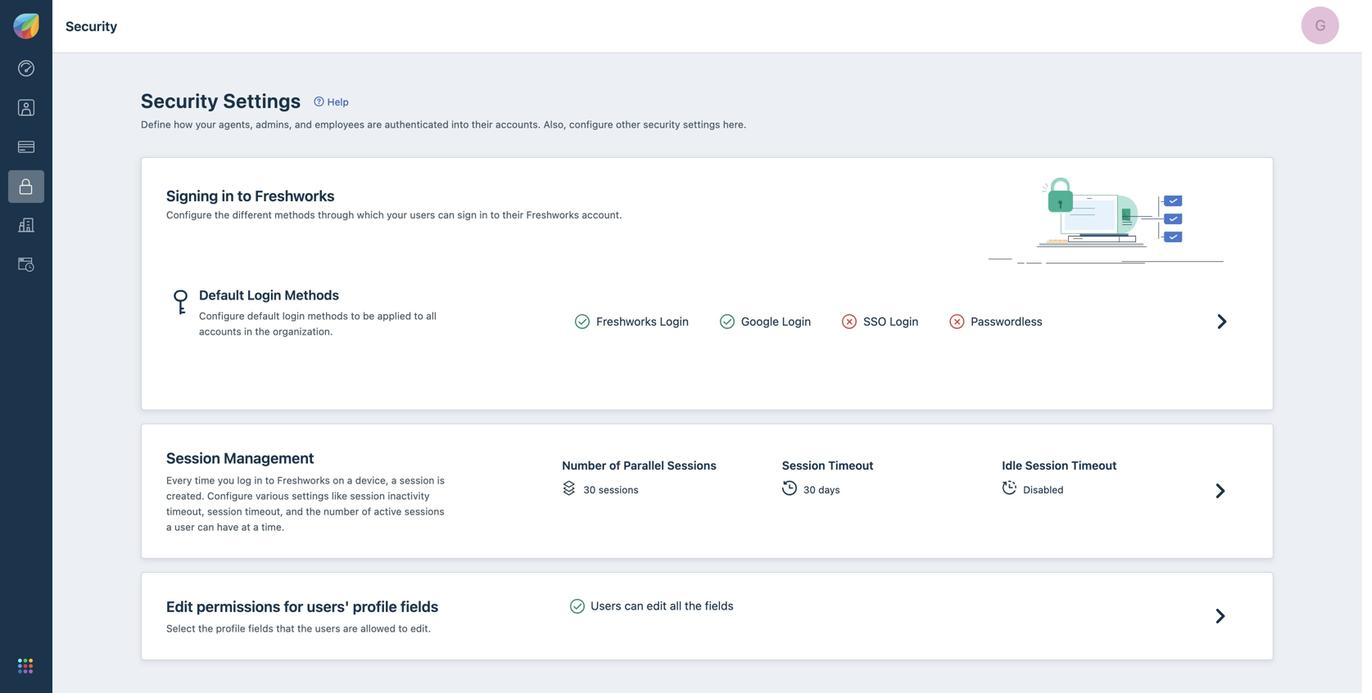 Task type: describe. For each thing, give the bounding box(es) containing it.
through
[[318, 209, 354, 221]]

at
[[241, 522, 250, 533]]

organization image
[[18, 218, 34, 234]]

sessions
[[667, 459, 717, 473]]

security for security settings
[[141, 89, 219, 112]]

help
[[327, 96, 349, 108]]

1 vertical spatial session
[[350, 491, 385, 502]]

agents,
[[219, 119, 253, 130]]

freshworks icon image
[[13, 13, 39, 39]]

0 horizontal spatial your
[[196, 119, 216, 130]]

30 days
[[803, 484, 840, 496]]

a up inactivity at left
[[391, 475, 397, 486]]

to up different
[[237, 187, 251, 205]]

the inside default login methods configure default login methods to be applied to all accounts in the organization.
[[255, 326, 270, 338]]

is
[[437, 475, 445, 486]]

configure inside signing in to freshworks configure the different methods through which your users can sign in to their freshworks account.
[[166, 209, 212, 221]]

their inside signing in to freshworks configure the different methods through which your users can sign in to their freshworks account.
[[503, 209, 524, 221]]

30 sessions
[[583, 484, 639, 496]]

my subscriptions image
[[18, 139, 34, 155]]

methods inside default login methods configure default login methods to be applied to all accounts in the organization.
[[308, 311, 348, 322]]

number of parallel sessions
[[562, 459, 717, 473]]

are inside edit permissions for users' profile fields select the profile fields that the users are allowed to edit.
[[343, 624, 358, 635]]

idle session timeout
[[1002, 459, 1117, 473]]

be
[[363, 311, 375, 322]]

edit.
[[410, 624, 431, 635]]

other
[[616, 119, 641, 130]]

edit
[[166, 598, 193, 616]]

30 for 30 sessions
[[583, 484, 596, 496]]

can inside session management every time you log in to freshworks on a device, a session is created. configure various settings like session inactivity timeout, session timeout, and the number of active sessions a user can have at a time.
[[197, 522, 214, 533]]

sso login
[[864, 315, 919, 328]]

users inside signing in to freshworks configure the different methods through which your users can sign in to their freshworks account.
[[410, 209, 435, 221]]

define how your agents, admins, and employees are authenticated into their accounts. also, configure other security settings here.
[[141, 119, 747, 130]]

define
[[141, 119, 171, 130]]

to left be
[[351, 311, 360, 322]]

you
[[218, 475, 234, 486]]

your inside signing in to freshworks configure the different methods through which your users can sign in to their freshworks account.
[[387, 209, 407, 221]]

account.
[[582, 209, 622, 221]]

users
[[591, 599, 621, 613]]

management
[[224, 450, 314, 467]]

login for google
[[782, 315, 811, 328]]

default login methods configure default login methods to be applied to all accounts in the organization.
[[199, 287, 437, 338]]

session timeout
[[782, 459, 874, 473]]

2 horizontal spatial can
[[625, 599, 644, 613]]

users inside edit permissions for users' profile fields select the profile fields that the users are allowed to edit.
[[315, 624, 340, 635]]

the right edit
[[685, 599, 702, 613]]

the inside signing in to freshworks configure the different methods through which your users can sign in to their freshworks account.
[[215, 209, 230, 221]]

authenticated
[[385, 119, 449, 130]]

audit logs image
[[18, 257, 34, 273]]

permissions
[[197, 598, 280, 616]]

users image
[[18, 100, 34, 116]]

the right that
[[297, 624, 312, 635]]

0 horizontal spatial session
[[207, 506, 242, 518]]

1 horizontal spatial settings
[[683, 119, 720, 130]]

1 timeout from the left
[[828, 459, 874, 473]]

here.
[[723, 119, 747, 130]]

signing
[[166, 187, 218, 205]]

2 timeout from the left
[[1072, 459, 1117, 473]]

also,
[[544, 119, 567, 130]]

0 vertical spatial and
[[295, 119, 312, 130]]

google
[[741, 315, 779, 328]]

login for freshworks
[[660, 315, 689, 328]]

2 timeout, from the left
[[245, 506, 283, 518]]

google login
[[741, 315, 811, 328]]

device,
[[355, 475, 389, 486]]

1 horizontal spatial sessions
[[599, 484, 639, 496]]

and inside session management every time you log in to freshworks on a device, a session is created. configure various settings like session inactivity timeout, session timeout, and the number of active sessions a user can have at a time.
[[286, 506, 303, 518]]

time
[[195, 475, 215, 486]]

organization.
[[273, 326, 333, 338]]

configure inside default login methods configure default login methods to be applied to all accounts in the organization.
[[199, 311, 245, 322]]

disabled
[[1024, 484, 1064, 496]]

log
[[237, 475, 251, 486]]

users can edit all the fields
[[591, 599, 734, 613]]

freshworks login
[[597, 315, 689, 328]]

security for security
[[66, 18, 117, 34]]

fields for the
[[705, 599, 734, 613]]

a right on at the bottom of page
[[347, 475, 353, 486]]

employees
[[315, 119, 365, 130]]

in up different
[[222, 187, 234, 205]]

2 horizontal spatial session
[[400, 475, 435, 486]]

number
[[324, 506, 359, 518]]

in inside session management every time you log in to freshworks on a device, a session is created. configure various settings like session inactivity timeout, session timeout, and the number of active sessions a user can have at a time.
[[254, 475, 262, 486]]

created.
[[166, 491, 205, 502]]

session management every time you log in to freshworks on a device, a session is created. configure various settings like session inactivity timeout, session timeout, and the number of active sessions a user can have at a time.
[[166, 450, 445, 533]]

active
[[374, 506, 402, 518]]



Task type: vqa. For each thing, say whether or not it's contained in the screenshot.
Power Dialer List
no



Task type: locate. For each thing, give the bounding box(es) containing it.
1 horizontal spatial all
[[670, 599, 682, 613]]

session up disabled
[[1025, 459, 1069, 473]]

the left number
[[306, 506, 321, 518]]

1 horizontal spatial profile
[[353, 598, 397, 616]]

which
[[357, 209, 384, 221]]

1 horizontal spatial can
[[438, 209, 455, 221]]

session up inactivity at left
[[400, 475, 435, 486]]

sessions
[[599, 484, 639, 496], [404, 506, 445, 518]]

profile picture image
[[1302, 6, 1339, 44]]

0 vertical spatial are
[[367, 119, 382, 130]]

login for default
[[247, 287, 281, 303]]

different
[[232, 209, 272, 221]]

are left the allowed
[[343, 624, 358, 635]]

configure down signing
[[166, 209, 212, 221]]

session for timeout
[[782, 459, 825, 473]]

0 horizontal spatial timeout
[[828, 459, 874, 473]]

methods
[[285, 287, 339, 303]]

1 vertical spatial users
[[315, 624, 340, 635]]

login for sso
[[890, 315, 919, 328]]

user
[[174, 522, 195, 533]]

methods
[[275, 209, 315, 221], [308, 311, 348, 322]]

allowed
[[361, 624, 396, 635]]

sessions down number of parallel sessions
[[599, 484, 639, 496]]

login
[[247, 287, 281, 303], [660, 315, 689, 328], [782, 315, 811, 328], [890, 315, 919, 328]]

0 horizontal spatial security
[[66, 18, 117, 34]]

session down device,
[[350, 491, 385, 502]]

1 vertical spatial configure
[[199, 311, 245, 322]]

their right into
[[472, 119, 493, 130]]

0 vertical spatial profile
[[353, 598, 397, 616]]

0 vertical spatial methods
[[275, 209, 315, 221]]

2 horizontal spatial fields
[[705, 599, 734, 613]]

0 horizontal spatial are
[[343, 624, 358, 635]]

1 horizontal spatial session
[[782, 459, 825, 473]]

in
[[222, 187, 234, 205], [480, 209, 488, 221], [244, 326, 252, 338], [254, 475, 262, 486]]

of inside session management every time you log in to freshworks on a device, a session is created. configure various settings like session inactivity timeout, session timeout, and the number of active sessions a user can have at a time.
[[362, 506, 371, 518]]

0 vertical spatial users
[[410, 209, 435, 221]]

session inside session management every time you log in to freshworks on a device, a session is created. configure various settings like session inactivity timeout, session timeout, and the number of active sessions a user can have at a time.
[[166, 450, 220, 467]]

that
[[276, 624, 295, 635]]

configure
[[166, 209, 212, 221], [199, 311, 245, 322], [207, 491, 253, 502]]

edit permissions for users' profile fields select the profile fields that the users are allowed to edit.
[[166, 598, 438, 635]]

1 horizontal spatial users
[[410, 209, 435, 221]]

0 vertical spatial configure
[[166, 209, 212, 221]]

1 horizontal spatial your
[[387, 209, 407, 221]]

a
[[347, 475, 353, 486], [391, 475, 397, 486], [166, 522, 172, 533], [253, 522, 259, 533]]

are
[[367, 119, 382, 130], [343, 624, 358, 635]]

freshworks inside session management every time you log in to freshworks on a device, a session is created. configure various settings like session inactivity timeout, session timeout, and the number of active sessions a user can have at a time.
[[277, 475, 330, 486]]

parallel
[[624, 459, 664, 473]]

session for management
[[166, 450, 220, 467]]

settings left "here."
[[683, 119, 720, 130]]

2 vertical spatial can
[[625, 599, 644, 613]]

0 horizontal spatial 30
[[583, 484, 596, 496]]

have
[[217, 522, 239, 533]]

1 horizontal spatial 30
[[803, 484, 816, 496]]

on
[[333, 475, 344, 486]]

the inside session management every time you log in to freshworks on a device, a session is created. configure various settings like session inactivity timeout, session timeout, and the number of active sessions a user can have at a time.
[[306, 506, 321, 518]]

0 vertical spatial of
[[609, 459, 621, 473]]

users down users'
[[315, 624, 340, 635]]

to right applied
[[414, 311, 423, 322]]

your right which
[[387, 209, 407, 221]]

0 horizontal spatial fields
[[248, 624, 273, 635]]

1 vertical spatial their
[[503, 209, 524, 221]]

can right user
[[197, 522, 214, 533]]

security
[[643, 119, 680, 130]]

default
[[247, 311, 280, 322]]

a right 'at'
[[253, 522, 259, 533]]

30 down number
[[583, 484, 596, 496]]

0 vertical spatial your
[[196, 119, 216, 130]]

1 horizontal spatial their
[[503, 209, 524, 221]]

sso
[[864, 315, 887, 328]]

1 vertical spatial settings
[[292, 491, 329, 502]]

can left sign
[[438, 209, 455, 221]]

are right the employees
[[367, 119, 382, 130]]

profile up the allowed
[[353, 598, 397, 616]]

security right freshworks icon
[[66, 18, 117, 34]]

signing in to freshworks configure the different methods through which your users can sign in to their freshworks account.
[[166, 187, 622, 221]]

1 horizontal spatial fields
[[401, 598, 438, 616]]

time.
[[261, 522, 284, 533]]

session up have
[[207, 506, 242, 518]]

admins,
[[256, 119, 292, 130]]

the left different
[[215, 209, 230, 221]]

every
[[166, 475, 192, 486]]

to inside session management every time you log in to freshworks on a device, a session is created. configure various settings like session inactivity timeout, session timeout, and the number of active sessions a user can have at a time.
[[265, 475, 274, 486]]

30 for 30 days
[[803, 484, 816, 496]]

a left user
[[166, 522, 172, 533]]

freshworks switcher image
[[18, 659, 33, 674]]

1 vertical spatial are
[[343, 624, 358, 635]]

users'
[[307, 598, 349, 616]]

30
[[583, 484, 596, 496], [803, 484, 816, 496]]

settings inside session management every time you log in to freshworks on a device, a session is created. configure various settings like session inactivity timeout, session timeout, and the number of active sessions a user can have at a time.
[[292, 491, 329, 502]]

security up how
[[141, 89, 219, 112]]

inactivity
[[388, 491, 430, 502]]

select
[[166, 624, 195, 635]]

methods left through
[[275, 209, 315, 221]]

0 vertical spatial sessions
[[599, 484, 639, 496]]

configure up accounts
[[199, 311, 245, 322]]

neo admin center image
[[18, 60, 34, 77]]

settings left like
[[292, 491, 329, 502]]

sign
[[457, 209, 477, 221]]

2 vertical spatial configure
[[207, 491, 253, 502]]

login
[[282, 311, 305, 322]]

1 timeout, from the left
[[166, 506, 205, 518]]

security image
[[18, 178, 34, 195]]

the right select
[[198, 624, 213, 635]]

0 vertical spatial security
[[66, 18, 117, 34]]

in down default
[[244, 326, 252, 338]]

0 horizontal spatial timeout,
[[166, 506, 205, 518]]

freshworks
[[255, 187, 335, 205], [526, 209, 579, 221], [597, 315, 657, 328], [277, 475, 330, 486]]

1 vertical spatial all
[[670, 599, 682, 613]]

1 horizontal spatial security
[[141, 89, 219, 112]]

0 horizontal spatial sessions
[[404, 506, 445, 518]]

2 vertical spatial session
[[207, 506, 242, 518]]

0 horizontal spatial all
[[426, 311, 437, 322]]

number
[[562, 459, 607, 473]]

users
[[410, 209, 435, 221], [315, 624, 340, 635]]

in inside default login methods configure default login methods to be applied to all accounts in the organization.
[[244, 326, 252, 338]]

1 30 from the left
[[583, 484, 596, 496]]

settings
[[683, 119, 720, 130], [292, 491, 329, 502]]

applied
[[377, 311, 411, 322]]

1 vertical spatial can
[[197, 522, 214, 533]]

0 vertical spatial all
[[426, 311, 437, 322]]

like
[[332, 491, 347, 502]]

configure
[[569, 119, 613, 130]]

to
[[237, 187, 251, 205], [490, 209, 500, 221], [351, 311, 360, 322], [414, 311, 423, 322], [265, 475, 274, 486], [398, 624, 408, 635]]

session up time
[[166, 450, 220, 467]]

edit
[[647, 599, 667, 613]]

configure down you
[[207, 491, 253, 502]]

all right applied
[[426, 311, 437, 322]]

accounts.
[[496, 119, 541, 130]]

to inside edit permissions for users' profile fields select the profile fields that the users are allowed to edit.
[[398, 624, 408, 635]]

settings
[[223, 89, 301, 112]]

to up various
[[265, 475, 274, 486]]

timeout, down created.
[[166, 506, 205, 518]]

all inside default login methods configure default login methods to be applied to all accounts in the organization.
[[426, 311, 437, 322]]

profile down permissions
[[216, 624, 245, 635]]

1 horizontal spatial timeout
[[1072, 459, 1117, 473]]

login inside default login methods configure default login methods to be applied to all accounts in the organization.
[[247, 287, 281, 303]]

all
[[426, 311, 437, 322], [670, 599, 682, 613]]

profile
[[353, 598, 397, 616], [216, 624, 245, 635]]

can inside signing in to freshworks configure the different methods through which your users can sign in to their freshworks account.
[[438, 209, 455, 221]]

days
[[819, 484, 840, 496]]

and down various
[[286, 506, 303, 518]]

2 30 from the left
[[803, 484, 816, 496]]

fields for profile
[[401, 598, 438, 616]]

their right sign
[[503, 209, 524, 221]]

1 vertical spatial your
[[387, 209, 407, 221]]

to right sign
[[490, 209, 500, 221]]

0 horizontal spatial session
[[166, 450, 220, 467]]

timeout
[[828, 459, 874, 473], [1072, 459, 1117, 473]]

0 horizontal spatial of
[[362, 506, 371, 518]]

0 vertical spatial their
[[472, 119, 493, 130]]

1 vertical spatial profile
[[216, 624, 245, 635]]

users left sign
[[410, 209, 435, 221]]

sessions down inactivity at left
[[404, 506, 445, 518]]

1 vertical spatial and
[[286, 506, 303, 518]]

fields up the edit.
[[401, 598, 438, 616]]

session up 30 days
[[782, 459, 825, 473]]

1 horizontal spatial of
[[609, 459, 621, 473]]

methods inside signing in to freshworks configure the different methods through which your users can sign in to their freshworks account.
[[275, 209, 315, 221]]

can
[[438, 209, 455, 221], [197, 522, 214, 533], [625, 599, 644, 613]]

1 horizontal spatial timeout,
[[245, 506, 283, 518]]

of up 30 sessions
[[609, 459, 621, 473]]

in right sign
[[480, 209, 488, 221]]

your right how
[[196, 119, 216, 130]]

their
[[472, 119, 493, 130], [503, 209, 524, 221]]

1 vertical spatial methods
[[308, 311, 348, 322]]

fields
[[401, 598, 438, 616], [705, 599, 734, 613], [248, 624, 273, 635]]

0 vertical spatial settings
[[683, 119, 720, 130]]

fields left that
[[248, 624, 273, 635]]

the down default
[[255, 326, 270, 338]]

1 horizontal spatial session
[[350, 491, 385, 502]]

all right edit
[[670, 599, 682, 613]]

0 vertical spatial can
[[438, 209, 455, 221]]

your
[[196, 119, 216, 130], [387, 209, 407, 221]]

accounts
[[199, 326, 241, 338]]

default
[[199, 287, 244, 303]]

0 horizontal spatial settings
[[292, 491, 329, 502]]

1 vertical spatial of
[[362, 506, 371, 518]]

session
[[400, 475, 435, 486], [350, 491, 385, 502], [207, 506, 242, 518]]

fields right edit
[[705, 599, 734, 613]]

methods down methods
[[308, 311, 348, 322]]

1 vertical spatial security
[[141, 89, 219, 112]]

security settings
[[141, 89, 301, 112]]

various
[[256, 491, 289, 502]]

and right admins,
[[295, 119, 312, 130]]

in right the log
[[254, 475, 262, 486]]

0 vertical spatial session
[[400, 475, 435, 486]]

can left edit
[[625, 599, 644, 613]]

the
[[215, 209, 230, 221], [255, 326, 270, 338], [306, 506, 321, 518], [685, 599, 702, 613], [198, 624, 213, 635], [297, 624, 312, 635]]

0 horizontal spatial profile
[[216, 624, 245, 635]]

session
[[166, 450, 220, 467], [782, 459, 825, 473], [1025, 459, 1069, 473]]

of
[[609, 459, 621, 473], [362, 506, 371, 518]]

0 horizontal spatial their
[[472, 119, 493, 130]]

for
[[284, 598, 303, 616]]

timeout, down various
[[245, 506, 283, 518]]

30 left days
[[803, 484, 816, 496]]

idle
[[1002, 459, 1023, 473]]

into
[[451, 119, 469, 130]]

1 vertical spatial sessions
[[404, 506, 445, 518]]

passwordless
[[971, 315, 1043, 328]]

0 horizontal spatial users
[[315, 624, 340, 635]]

configure inside session management every time you log in to freshworks on a device, a session is created. configure various settings like session inactivity timeout, session timeout, and the number of active sessions a user can have at a time.
[[207, 491, 253, 502]]

2 horizontal spatial session
[[1025, 459, 1069, 473]]

sessions inside session management every time you log in to freshworks on a device, a session is created. configure various settings like session inactivity timeout, session timeout, and the number of active sessions a user can have at a time.
[[404, 506, 445, 518]]

security
[[66, 18, 117, 34], [141, 89, 219, 112]]

0 horizontal spatial can
[[197, 522, 214, 533]]

of left "active"
[[362, 506, 371, 518]]

to left the edit.
[[398, 624, 408, 635]]

how
[[174, 119, 193, 130]]

1 horizontal spatial are
[[367, 119, 382, 130]]



